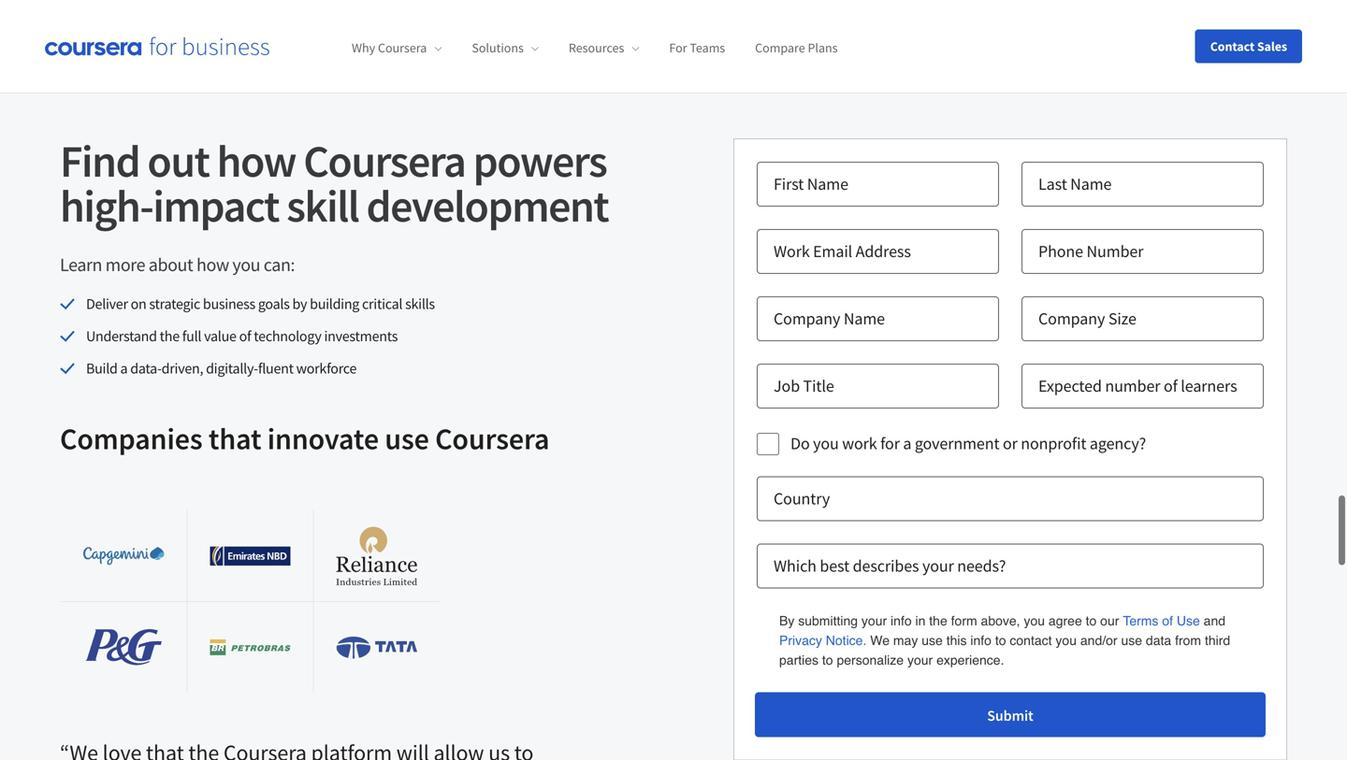Task type: describe. For each thing, give the bounding box(es) containing it.
size
[[1109, 307, 1137, 328]]

submit
[[987, 706, 1034, 725]]

why coursera
[[352, 40, 427, 56]]

parties
[[779, 652, 819, 667]]

by
[[292, 294, 307, 313]]

contact
[[1010, 632, 1052, 647]]

full
[[182, 326, 201, 345]]

p&g logo image
[[85, 629, 162, 666]]

compare plans link
[[755, 40, 838, 56]]

0 vertical spatial of
[[239, 326, 251, 345]]

0 vertical spatial a
[[120, 358, 128, 377]]

you inside we may use this info to contact you and/or use data from third parties to personalize your experience.
[[1056, 632, 1077, 647]]

for
[[881, 432, 900, 453]]

reliance logo image
[[337, 526, 417, 585]]

capgemini logo image
[[83, 546, 164, 565]]

2 vertical spatial coursera
[[435, 419, 550, 457]]

and/or
[[1081, 632, 1118, 647]]

fluent
[[258, 358, 294, 377]]

from
[[1175, 632, 1202, 647]]

and
[[1204, 613, 1226, 628]]

learn
[[60, 252, 102, 276]]

or
[[1003, 432, 1018, 453]]

company for company name
[[774, 307, 841, 328]]

Do you work for a government or nonprofit agency? checkbox
[[757, 432, 779, 455]]

nonprofit
[[1021, 432, 1087, 453]]

solutions link
[[472, 40, 539, 56]]

which
[[774, 555, 817, 576]]

coursera inside find out how coursera powers high-impact skill development
[[303, 132, 465, 188]]

1 vertical spatial a
[[903, 432, 912, 453]]

strategic
[[149, 294, 200, 313]]

powers
[[473, 132, 607, 188]]

which best describes your needs?
[[774, 555, 1006, 576]]

investments
[[324, 326, 398, 345]]

first name
[[774, 173, 849, 194]]

technology
[[254, 326, 321, 345]]

in
[[916, 613, 926, 628]]

digitally-
[[206, 358, 258, 377]]

learners
[[1181, 375, 1238, 396]]

tata logo image
[[337, 636, 417, 658]]

info inside by submitting your info in the form above, you agree to our terms of use and privacy notice.
[[891, 613, 912, 628]]

teams
[[690, 40, 725, 56]]

0 vertical spatial your
[[923, 555, 954, 576]]

find
[[60, 132, 140, 188]]

Phone Number telephone field
[[1022, 228, 1264, 273]]

this
[[947, 632, 967, 647]]

can:
[[264, 252, 295, 276]]

compare
[[755, 40, 805, 56]]

companies that innovate use coursera
[[60, 419, 550, 457]]

do you work for a government or nonprofit agency?
[[791, 432, 1147, 453]]

development
[[366, 177, 609, 233]]

plans
[[808, 40, 838, 56]]

skills
[[405, 294, 435, 313]]

government
[[915, 432, 1000, 453]]

why
[[352, 40, 375, 56]]

1 vertical spatial how
[[196, 252, 229, 276]]

deliver on strategic business goals by building critical skills
[[86, 294, 435, 313]]

by submitting your info in the form above, you agree to our terms of use and privacy notice.
[[779, 613, 1229, 647]]

First Name text field
[[757, 161, 999, 206]]

resources
[[569, 40, 624, 56]]

compare plans
[[755, 40, 838, 56]]

building
[[310, 294, 359, 313]]

innovate
[[267, 419, 379, 457]]

high-
[[60, 177, 153, 233]]

do
[[791, 432, 810, 453]]

find out how coursera powers high-impact skill development
[[60, 132, 609, 233]]

privacy notice.
[[779, 632, 867, 647]]

best
[[820, 555, 850, 576]]

contact sales button
[[1196, 29, 1303, 63]]

for teams link
[[669, 40, 725, 56]]

terms of use link
[[1123, 610, 1200, 630]]

name for first name
[[807, 173, 849, 194]]

agree to
[[1049, 613, 1097, 628]]

company name
[[774, 307, 885, 328]]

may
[[894, 632, 918, 647]]

you left can:
[[232, 252, 260, 276]]

your inside by submitting your info in the form above, you agree to our terms of use and privacy notice.
[[862, 613, 887, 628]]

for
[[669, 40, 687, 56]]

number
[[1087, 240, 1144, 261]]

info inside we may use this info to contact you and/or use data from third parties to personalize your experience.
[[971, 632, 992, 647]]

personalize
[[837, 652, 904, 667]]

country
[[774, 487, 830, 508]]

third
[[1205, 632, 1231, 647]]

value
[[204, 326, 236, 345]]

name for company name
[[844, 307, 885, 328]]

use
[[1177, 613, 1200, 628]]

petrobras logo image
[[210, 639, 291, 655]]

email
[[813, 240, 853, 261]]

that
[[209, 419, 261, 457]]

driven,
[[162, 358, 203, 377]]

resources link
[[569, 40, 639, 56]]



Task type: locate. For each thing, give the bounding box(es) containing it.
0 horizontal spatial a
[[120, 358, 128, 377]]

first
[[774, 173, 804, 194]]

name down work email address email field
[[844, 307, 885, 328]]

privacy notice. link
[[779, 630, 867, 650]]

0 vertical spatial coursera
[[378, 40, 427, 56]]

name right first
[[807, 173, 849, 194]]

0 horizontal spatial to
[[822, 652, 833, 667]]

job
[[774, 375, 800, 396]]

the inside by submitting your info in the form above, you agree to our terms of use and privacy notice.
[[929, 613, 948, 628]]

out
[[147, 132, 209, 188]]

info left in
[[891, 613, 912, 628]]

learn more about how you can:
[[60, 252, 295, 276]]

name
[[807, 173, 849, 194], [1071, 173, 1112, 194], [844, 307, 885, 328]]

you up contact
[[1024, 613, 1045, 628]]

2 horizontal spatial use
[[1121, 632, 1143, 647]]

workforce
[[296, 358, 357, 377]]

your left needs?
[[923, 555, 954, 576]]

you inside by submitting your info in the form above, you agree to our terms of use and privacy notice.
[[1024, 613, 1045, 628]]

data
[[1146, 632, 1172, 647]]

needs?
[[957, 555, 1006, 576]]

by
[[779, 613, 795, 628]]

your up we
[[862, 613, 887, 628]]

contact sales
[[1211, 38, 1288, 55]]

1 vertical spatial coursera
[[303, 132, 465, 188]]

terms of
[[1123, 613, 1173, 628]]

1 vertical spatial the
[[929, 613, 948, 628]]

a left data-
[[120, 358, 128, 377]]

Work Email Address email field
[[757, 228, 999, 273]]

2 vertical spatial your
[[908, 652, 933, 667]]

1 horizontal spatial a
[[903, 432, 912, 453]]

why coursera link
[[352, 40, 442, 56]]

business
[[203, 294, 255, 313]]

company left size
[[1039, 307, 1105, 328]]

of
[[239, 326, 251, 345], [1164, 375, 1178, 396]]

you down agree to
[[1056, 632, 1077, 647]]

sales
[[1258, 38, 1288, 55]]

use
[[385, 419, 429, 457], [922, 632, 943, 647], [1121, 632, 1143, 647]]

for teams
[[669, 40, 725, 56]]

coursera for business image
[[45, 37, 269, 56]]

emirates logo image
[[210, 545, 291, 566]]

0 horizontal spatial company
[[774, 307, 841, 328]]

1 company from the left
[[774, 307, 841, 328]]

name for last name
[[1071, 173, 1112, 194]]

your down may at the bottom right
[[908, 652, 933, 667]]

use right innovate
[[385, 419, 429, 457]]

1 vertical spatial info
[[971, 632, 992, 647]]

the right in
[[929, 613, 948, 628]]

the left full
[[160, 326, 180, 345]]

work
[[774, 240, 810, 261]]

experience.
[[937, 652, 1004, 667]]

1 horizontal spatial to
[[995, 632, 1006, 647]]

our
[[1101, 613, 1120, 628]]

coursera
[[378, 40, 427, 56], [303, 132, 465, 188], [435, 419, 550, 457]]

expected
[[1039, 375, 1102, 396]]

describes
[[853, 555, 919, 576]]

title
[[803, 375, 834, 396]]

critical
[[362, 294, 403, 313]]

Last Name text field
[[1022, 161, 1264, 206]]

name right last
[[1071, 173, 1112, 194]]

a right for
[[903, 432, 912, 453]]

a
[[120, 358, 128, 377], [903, 432, 912, 453]]

Company Name text field
[[757, 296, 999, 341]]

company up "job title"
[[774, 307, 841, 328]]

company for company size
[[1039, 307, 1105, 328]]

0 horizontal spatial use
[[385, 419, 429, 457]]

1 horizontal spatial company
[[1039, 307, 1105, 328]]

agency?
[[1090, 432, 1147, 453]]

companies
[[60, 419, 203, 457]]

info
[[891, 613, 912, 628], [971, 632, 992, 647]]

contact
[[1211, 38, 1255, 55]]

how
[[217, 132, 296, 188], [196, 252, 229, 276]]

on
[[131, 294, 146, 313]]

0 vertical spatial to
[[995, 632, 1006, 647]]

1 horizontal spatial of
[[1164, 375, 1178, 396]]

solutions
[[472, 40, 524, 56]]

0 horizontal spatial the
[[160, 326, 180, 345]]

to down privacy notice. link
[[822, 652, 833, 667]]

we may use this info to contact you and/or use data from third parties to personalize your experience.
[[779, 632, 1231, 667]]

submit button
[[755, 692, 1266, 737]]

of right value at the top of the page
[[239, 326, 251, 345]]

how inside find out how coursera powers high-impact skill development
[[217, 132, 296, 188]]

0 vertical spatial the
[[160, 326, 180, 345]]

Job Title text field
[[757, 363, 999, 408]]

0 horizontal spatial of
[[239, 326, 251, 345]]

more
[[105, 252, 145, 276]]

understand the full value of technology investments
[[86, 326, 398, 345]]

last name
[[1039, 173, 1112, 194]]

about
[[149, 252, 193, 276]]

2 company from the left
[[1039, 307, 1105, 328]]

skill
[[287, 177, 359, 233]]

1 horizontal spatial the
[[929, 613, 948, 628]]

you right "do"
[[813, 432, 839, 453]]

build a data-driven, digitally-fluent workforce
[[86, 358, 357, 377]]

build
[[86, 358, 118, 377]]

0 vertical spatial how
[[217, 132, 296, 188]]

address
[[856, 240, 911, 261]]

work
[[842, 432, 877, 453]]

of right number
[[1164, 375, 1178, 396]]

your inside we may use this info to contact you and/or use data from third parties to personalize your experience.
[[908, 652, 933, 667]]

impact
[[153, 177, 279, 233]]

0 vertical spatial info
[[891, 613, 912, 628]]

expected number of learners
[[1039, 375, 1238, 396]]

goals
[[258, 294, 290, 313]]

use down in
[[922, 632, 943, 647]]

1 vertical spatial of
[[1164, 375, 1178, 396]]

how right out
[[217, 132, 296, 188]]

you
[[232, 252, 260, 276], [813, 432, 839, 453], [1024, 613, 1045, 628], [1056, 632, 1077, 647]]

0 horizontal spatial info
[[891, 613, 912, 628]]

number
[[1105, 375, 1161, 396]]

to down 'above,'
[[995, 632, 1006, 647]]

1 horizontal spatial info
[[971, 632, 992, 647]]

1 vertical spatial to
[[822, 652, 833, 667]]

data-
[[130, 358, 162, 377]]

1 horizontal spatial use
[[922, 632, 943, 647]]

form
[[951, 613, 978, 628]]

1 vertical spatial your
[[862, 613, 887, 628]]

above,
[[981, 613, 1021, 628]]

how right about
[[196, 252, 229, 276]]

deliver
[[86, 294, 128, 313]]

phone
[[1039, 240, 1084, 261]]

use down the terms of
[[1121, 632, 1143, 647]]

info up experience.
[[971, 632, 992, 647]]

company size
[[1039, 307, 1137, 328]]

to
[[995, 632, 1006, 647], [822, 652, 833, 667]]



Task type: vqa. For each thing, say whether or not it's contained in the screenshot.
Fashion
no



